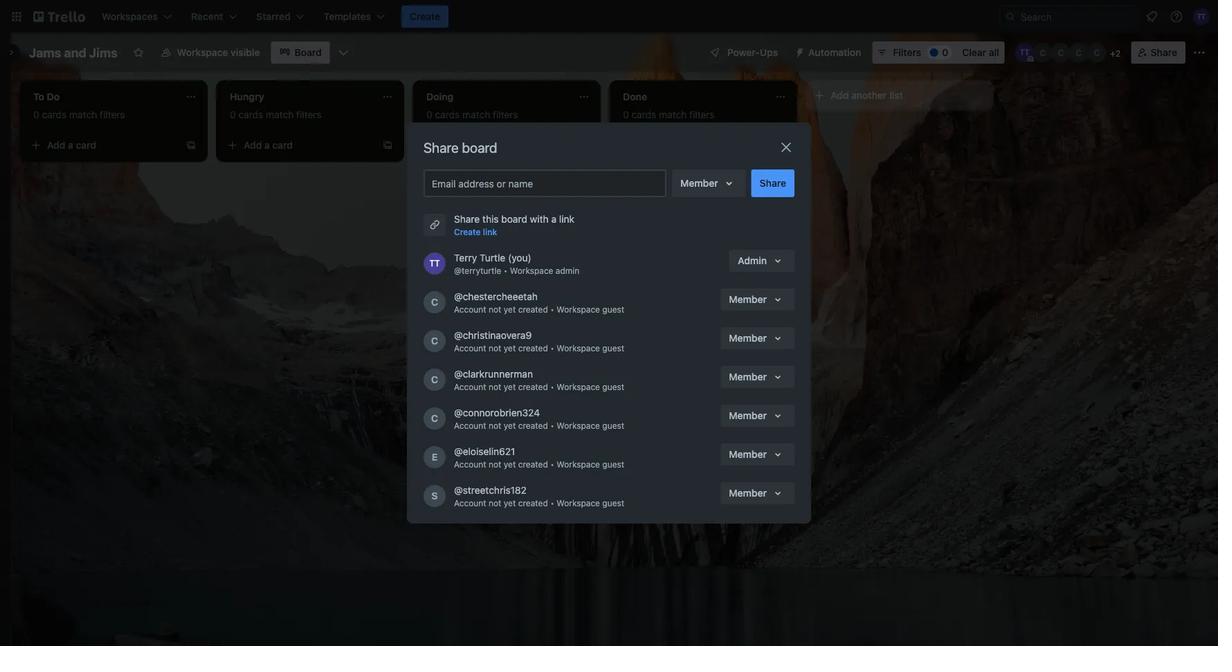Task type: locate. For each thing, give the bounding box(es) containing it.
workspace left visible
[[177, 47, 228, 58]]

• for @streetchris182
[[550, 498, 554, 508]]

• inside @chestercheeetah account not yet created • workspace guest
[[550, 305, 554, 314]]

yet down @clarkrunnerman
[[504, 382, 516, 392]]

not
[[489, 305, 501, 314], [489, 343, 501, 353], [489, 382, 501, 392], [489, 421, 501, 430], [489, 460, 501, 469], [489, 498, 501, 508]]

5 guest from the top
[[602, 460, 624, 469]]

yet for @chestercheeetah
[[504, 305, 516, 314]]

yet down @chestercheeetah
[[504, 305, 516, 314]]

switch to… image
[[10, 10, 24, 24]]

3 guest from the top
[[602, 382, 624, 392]]

not down @christinaovera9
[[489, 343, 501, 353]]

0 vertical spatial share button
[[1131, 42, 1185, 64]]

1 vertical spatial chestercheeetah (chestercheeetah) image
[[424, 291, 446, 314]]

created for @chestercheeetah
[[518, 305, 548, 314]]

0 horizontal spatial add a card button
[[25, 134, 180, 156]]

yet inside the '@clarkrunnerman account not yet created • workspace guest'
[[504, 382, 516, 392]]

power-
[[727, 47, 760, 58]]

filters
[[100, 109, 125, 120], [296, 109, 322, 120], [493, 109, 518, 120], [689, 109, 715, 120]]

2 horizontal spatial card
[[469, 139, 489, 151]]

workspace up @eloiselin621 account not yet created • workspace guest
[[557, 421, 600, 430]]

account for @chestercheeetah
[[454, 305, 486, 314]]

6 account from the top
[[454, 498, 486, 508]]

account inside @connorobrien324 account not yet created • workspace guest
[[454, 421, 486, 430]]

share button down 0 notifications image
[[1131, 42, 1185, 64]]

clarkrunnerman (clarkrunnerman) image up connorobrien324 (connorobrien324) image
[[424, 369, 446, 391]]

1 vertical spatial board
[[501, 213, 527, 225]]

add for add another list button
[[830, 90, 849, 101]]

guest
[[602, 305, 624, 314], [602, 343, 624, 353], [602, 382, 624, 392], [602, 421, 624, 430], [602, 460, 624, 469], [602, 498, 624, 508]]

clear all button
[[957, 42, 1005, 64]]

2 add a card button from the left
[[221, 134, 376, 156]]

6 guest from the top
[[602, 498, 624, 508]]

2 horizontal spatial create from template… image
[[775, 140, 786, 151]]

2 account from the top
[[454, 343, 486, 353]]

4 account from the top
[[454, 421, 486, 430]]

share
[[1151, 47, 1177, 58], [424, 139, 459, 155], [760, 178, 786, 189], [454, 213, 480, 225]]

1 add a card button from the left
[[25, 134, 180, 156]]

• down @eloiselin621 account not yet created • workspace guest
[[550, 498, 554, 508]]

c button
[[1033, 43, 1052, 62], [1051, 43, 1070, 62], [1069, 43, 1088, 62], [1087, 43, 1106, 62]]

account down the @connorobrien324
[[454, 421, 486, 430]]

2 horizontal spatial add a card
[[440, 139, 489, 151]]

5 created from the top
[[518, 460, 548, 469]]

not inside @eloiselin621 account not yet created • workspace guest
[[489, 460, 501, 469]]

• inside @streetchris182 account not yet created • workspace guest
[[550, 498, 554, 508]]

created up @streetchris182 account not yet created • workspace guest
[[518, 460, 548, 469]]

yet down @eloiselin621
[[504, 460, 516, 469]]

account inside @christinaovera9 account not yet created • workspace guest
[[454, 343, 486, 353]]

yet inside @christinaovera9 account not yet created • workspace guest
[[504, 343, 516, 353]]

not inside the '@clarkrunnerman account not yet created • workspace guest'
[[489, 382, 501, 392]]

created up the '@clarkrunnerman account not yet created • workspace guest'
[[518, 343, 548, 353]]

streetchris182 (streetchris182) image
[[424, 485, 446, 507]]

@chestercheeetah
[[454, 291, 538, 302]]

2 created from the top
[[518, 343, 548, 353]]

created up @eloiselin621 account not yet created • workspace guest
[[518, 421, 548, 430]]

@clarkrunnerman account not yet created • workspace guest
[[454, 369, 624, 392]]

1 created from the top
[[518, 305, 548, 314]]

created inside @connorobrien324 account not yet created • workspace guest
[[518, 421, 548, 430]]

card for add a card button for second 'create from template…' icon from the right
[[272, 139, 293, 151]]

1 horizontal spatial clarkrunnerman (clarkrunnerman) image
[[1069, 43, 1088, 62]]

admin
[[738, 255, 767, 266]]

link down this
[[483, 227, 497, 237]]

member button
[[672, 170, 746, 197], [721, 289, 794, 311], [721, 327, 794, 349], [721, 366, 794, 388], [721, 405, 794, 427], [721, 482, 794, 505]]

• inside the '@clarkrunnerman account not yet created • workspace guest'
[[550, 382, 554, 392]]

1 guest from the top
[[602, 305, 624, 314]]

guest inside @chestercheeetah account not yet created • workspace guest
[[602, 305, 624, 314]]

1 not from the top
[[489, 305, 501, 314]]

0 vertical spatial link
[[559, 213, 574, 225]]

add another list button
[[806, 80, 994, 111]]

created inside @christinaovera9 account not yet created • workspace guest
[[518, 343, 548, 353]]

link
[[559, 213, 574, 225], [483, 227, 497, 237]]

terry turtle (terryturtle) image left terry
[[424, 253, 446, 275]]

create from template… image
[[185, 140, 197, 151], [382, 140, 393, 151], [775, 140, 786, 151]]

share button
[[1131, 42, 1185, 64], [751, 170, 794, 197]]

0 horizontal spatial terry turtle (terryturtle) image
[[424, 253, 446, 275]]

1 vertical spatial share button
[[751, 170, 794, 197]]

created down @streetchris182
[[518, 498, 548, 508]]

1 card from the left
[[76, 139, 96, 151]]

automation button
[[789, 42, 869, 64]]

3 account from the top
[[454, 382, 486, 392]]

terry turtle (terryturtle) image
[[1193, 8, 1210, 25], [424, 253, 446, 275]]

0 horizontal spatial share button
[[751, 170, 794, 197]]

workspace inside the '@clarkrunnerman account not yet created • workspace guest'
[[557, 382, 600, 392]]

4 yet from the top
[[504, 421, 516, 430]]

1 yet from the top
[[504, 305, 516, 314]]

account
[[454, 305, 486, 314], [454, 343, 486, 353], [454, 382, 486, 392], [454, 421, 486, 430], [454, 460, 486, 469], [454, 498, 486, 508]]

christinaovera9 (christinaovera9) image
[[1051, 43, 1070, 62], [424, 330, 446, 352]]

c
[[1040, 48, 1046, 57], [1058, 48, 1064, 57], [1076, 48, 1082, 57], [1094, 48, 1100, 57], [431, 297, 438, 308], [431, 335, 438, 347], [431, 374, 438, 385], [431, 413, 438, 424]]

workspace for @christinaovera9
[[557, 343, 600, 353]]

add a card button
[[25, 134, 180, 156], [221, 134, 376, 156], [418, 134, 573, 156]]

3 match from the left
[[462, 109, 490, 120]]

0 horizontal spatial christinaovera9 (christinaovera9) image
[[424, 330, 446, 352]]

4 not from the top
[[489, 421, 501, 430]]

yet inside @chestercheeetah account not yet created • workspace guest
[[504, 305, 516, 314]]

1 create from template… image from the left
[[185, 140, 197, 151]]

guest inside @eloiselin621 account not yet created • workspace guest
[[602, 460, 624, 469]]

guest inside @connorobrien324 account not yet created • workspace guest
[[602, 421, 624, 430]]

member for @eloiselin621
[[729, 449, 767, 460]]

add for add a card button for second 'create from template…' icon from the right
[[244, 139, 262, 151]]

• up @eloiselin621 account not yet created • workspace guest
[[550, 421, 554, 430]]

@terryturtle
[[454, 266, 501, 275]]

yet for @streetchris182
[[504, 498, 516, 508]]

cards
[[42, 109, 67, 120], [238, 109, 263, 120], [435, 109, 460, 120], [631, 109, 656, 120]]

account inside @streetchris182 account not yet created • workspace guest
[[454, 498, 486, 508]]

• up @christinaovera9 account not yet created • workspace guest
[[550, 305, 554, 314]]

member inside popup button
[[729, 449, 767, 460]]

yet
[[504, 305, 516, 314], [504, 343, 516, 353], [504, 382, 516, 392], [504, 421, 516, 430], [504, 460, 516, 469], [504, 498, 516, 508]]

member button for @chestercheeetah
[[721, 289, 794, 311]]

1 horizontal spatial add a card button
[[221, 134, 376, 156]]

0 cards match filters
[[33, 109, 125, 120], [230, 109, 322, 120], [426, 109, 518, 120], [623, 109, 715, 120]]

member button for @clarkrunnerman
[[721, 366, 794, 388]]

2 yet from the top
[[504, 343, 516, 353]]

@eloiselin621 account not yet created • workspace guest
[[454, 446, 624, 469]]

3 created from the top
[[518, 382, 548, 392]]

chestercheeetah (chestercheeetah) image
[[1033, 43, 1052, 62], [424, 291, 446, 314]]

Email address or name text field
[[432, 174, 664, 193]]

+
[[1110, 48, 1115, 58]]

account inside @eloiselin621 account not yet created • workspace guest
[[454, 460, 486, 469]]

created for @connorobrien324
[[518, 421, 548, 430]]

create
[[410, 11, 440, 22], [454, 227, 481, 237]]

2 guest from the top
[[602, 343, 624, 353]]

• for @eloiselin621
[[550, 460, 554, 469]]

guest for @eloiselin621
[[602, 460, 624, 469]]

workspace down (you)
[[510, 266, 553, 275]]

created inside @streetchris182 account not yet created • workspace guest
[[518, 498, 548, 508]]

3 create from template… image from the left
[[775, 140, 786, 151]]

clear
[[962, 47, 986, 58]]

5 yet from the top
[[504, 460, 516, 469]]

created inside the '@clarkrunnerman account not yet created • workspace guest'
[[518, 382, 548, 392]]

0 horizontal spatial card
[[76, 139, 96, 151]]

workspace inside @streetchris182 account not yet created • workspace guest
[[557, 498, 600, 508]]

link right with
[[559, 213, 574, 225]]

0 vertical spatial chestercheeetah (chestercheeetah) image
[[1033, 43, 1052, 62]]

0 horizontal spatial chestercheeetah (chestercheeetah) image
[[424, 291, 446, 314]]

member
[[680, 178, 718, 189], [729, 294, 767, 305], [729, 333, 767, 344], [729, 371, 767, 383], [729, 410, 767, 421], [729, 449, 767, 460], [729, 488, 767, 499]]

0 horizontal spatial clarkrunnerman (clarkrunnerman) image
[[424, 369, 446, 391]]

account down @eloiselin621
[[454, 460, 486, 469]]

add
[[830, 90, 849, 101], [47, 139, 65, 151], [244, 139, 262, 151], [440, 139, 458, 151]]

3 0 cards match filters from the left
[[426, 109, 518, 120]]

2 not from the top
[[489, 343, 501, 353]]

workspace visible button
[[152, 42, 268, 64]]

jams and jims
[[29, 45, 118, 60]]

chestercheeetah (chestercheeetah) image left @chestercheeetah
[[424, 291, 446, 314]]

clarkrunnerman (clarkrunnerman) image left +
[[1069, 43, 1088, 62]]

@connorobrien324
[[454, 407, 540, 419]]

guest inside @streetchris182 account not yet created • workspace guest
[[602, 498, 624, 508]]

account down @christinaovera9
[[454, 343, 486, 353]]

account down @chestercheeetah
[[454, 305, 486, 314]]

account down @clarkrunnerman
[[454, 382, 486, 392]]

member button for @streetchris182
[[721, 482, 794, 505]]

share button down close icon
[[751, 170, 794, 197]]

not inside @christinaovera9 account not yet created • workspace guest
[[489, 343, 501, 353]]

match
[[69, 109, 97, 120], [266, 109, 294, 120], [462, 109, 490, 120], [659, 109, 687, 120]]

• inside @christinaovera9 account not yet created • workspace guest
[[550, 343, 554, 353]]

workspace down admin at the left
[[557, 305, 600, 314]]

connorobrien324 (connorobrien324) image
[[424, 408, 446, 430]]

admin
[[556, 266, 579, 275]]

guest for @clarkrunnerman
[[602, 382, 624, 392]]

3 card from the left
[[469, 139, 489, 151]]

• up the '@clarkrunnerman account not yet created • workspace guest'
[[550, 343, 554, 353]]

yet down @streetchris182
[[504, 498, 516, 508]]

•
[[504, 266, 507, 275], [550, 305, 554, 314], [550, 343, 554, 353], [550, 382, 554, 392], [550, 421, 554, 430], [550, 460, 554, 469], [550, 498, 554, 508]]

c inside icon
[[1094, 48, 1100, 57]]

christinaovera9 (christinaovera9) image left @christinaovera9
[[424, 330, 446, 352]]

chestercheeetah (chestercheeetah) image right all
[[1033, 43, 1052, 62]]

workspace for @clarkrunnerman
[[557, 382, 600, 392]]

1 horizontal spatial link
[[559, 213, 574, 225]]

yet down @christinaovera9
[[504, 343, 516, 353]]

workspace up @connorobrien324 account not yet created • workspace guest
[[557, 382, 600, 392]]

created inside @eloiselin621 account not yet created • workspace guest
[[518, 460, 548, 469]]

add for third 'create from template…' icon from the right add a card button
[[47, 139, 65, 151]]

created
[[518, 305, 548, 314], [518, 343, 548, 353], [518, 382, 548, 392], [518, 421, 548, 430], [518, 460, 548, 469], [518, 498, 548, 508]]

not down @eloiselin621
[[489, 460, 501, 469]]

6 created from the top
[[518, 498, 548, 508]]

share board
[[424, 139, 497, 155]]

workspace inside @connorobrien324 account not yet created • workspace guest
[[557, 421, 600, 430]]

guest inside @christinaovera9 account not yet created • workspace guest
[[602, 343, 624, 353]]

2 horizontal spatial add a card button
[[418, 134, 573, 156]]

6 yet from the top
[[504, 498, 516, 508]]

1 vertical spatial clarkrunnerman (clarkrunnerman) image
[[424, 369, 446, 391]]

2 match from the left
[[266, 109, 294, 120]]

0
[[942, 47, 948, 58], [33, 109, 39, 120], [230, 109, 236, 120], [426, 109, 432, 120], [623, 109, 629, 120]]

workspace down @eloiselin621 account not yet created • workspace guest
[[557, 498, 600, 508]]

• inside terry turtle (you) @terryturtle • workspace admin
[[504, 266, 507, 275]]

account inside @chestercheeetah account not yet created • workspace guest
[[454, 305, 486, 314]]

yet inside @streetchris182 account not yet created • workspace guest
[[504, 498, 516, 508]]

4 guest from the top
[[602, 421, 624, 430]]

0 horizontal spatial add a card
[[47, 139, 96, 151]]

clarkrunnerman (clarkrunnerman) image
[[1069, 43, 1088, 62], [424, 369, 446, 391]]

1 0 cards match filters from the left
[[33, 109, 125, 120]]

0 vertical spatial board
[[462, 139, 497, 155]]

workspace inside @eloiselin621 account not yet created • workspace guest
[[557, 460, 600, 469]]

add a card button for third 'create from template…' icon from the right
[[25, 134, 180, 156]]

1 horizontal spatial christinaovera9 (christinaovera9) image
[[1051, 43, 1070, 62]]

not for @chestercheeetah
[[489, 305, 501, 314]]

4 created from the top
[[518, 421, 548, 430]]

6 not from the top
[[489, 498, 501, 508]]

• up @streetchris182 account not yet created • workspace guest
[[550, 460, 554, 469]]

yet inside @eloiselin621 account not yet created • workspace guest
[[504, 460, 516, 469]]

• inside @connorobrien324 account not yet created • workspace guest
[[550, 421, 554, 430]]

add for first add a card button from right
[[440, 139, 458, 151]]

not for @christinaovera9
[[489, 343, 501, 353]]

c inside image
[[431, 413, 438, 424]]

s
[[431, 490, 438, 502]]

not down @clarkrunnerman
[[489, 382, 501, 392]]

4 0 cards match filters from the left
[[623, 109, 715, 120]]

created up @connorobrien324 account not yet created • workspace guest
[[518, 382, 548, 392]]

guest inside the '@clarkrunnerman account not yet created • workspace guest'
[[602, 382, 624, 392]]

card
[[76, 139, 96, 151], [272, 139, 293, 151], [469, 139, 489, 151]]

member for @clarkrunnerman
[[729, 371, 767, 383]]

3 c button from the left
[[1069, 43, 1088, 62]]

christinaovera9 (christinaovera9) image right terry turtle (terryturtle) icon
[[1051, 43, 1070, 62]]

share this board with a link create link
[[454, 213, 574, 237]]

1 vertical spatial terry turtle (terryturtle) image
[[424, 253, 446, 275]]

@clarkrunnerman
[[454, 369, 533, 380]]

not down @chestercheeetah
[[489, 305, 501, 314]]

guest for @connorobrien324
[[602, 421, 624, 430]]

workspace up @streetchris182 account not yet created • workspace guest
[[557, 460, 600, 469]]

workspace inside @christinaovera9 account not yet created • workspace guest
[[557, 343, 600, 353]]

not inside @chestercheeetah account not yet created • workspace guest
[[489, 305, 501, 314]]

• up @connorobrien324 account not yet created • workspace guest
[[550, 382, 554, 392]]

not down @streetchris182
[[489, 498, 501, 508]]

3 yet from the top
[[504, 382, 516, 392]]

account for @streetchris182
[[454, 498, 486, 508]]

0 horizontal spatial create from template… image
[[185, 140, 197, 151]]

4 match from the left
[[659, 109, 687, 120]]

yet inside @connorobrien324 account not yet created • workspace guest
[[504, 421, 516, 430]]

workspace
[[177, 47, 228, 58], [510, 266, 553, 275], [557, 305, 600, 314], [557, 343, 600, 353], [557, 382, 600, 392], [557, 421, 600, 430], [557, 460, 600, 469], [557, 498, 600, 508]]

board
[[462, 139, 497, 155], [501, 213, 527, 225]]

workspace up the '@clarkrunnerman account not yet created • workspace guest'
[[557, 343, 600, 353]]

member button
[[721, 444, 794, 466]]

1 horizontal spatial add a card
[[244, 139, 293, 151]]

1 account from the top
[[454, 305, 486, 314]]

not down the @connorobrien324
[[489, 421, 501, 430]]

account inside the '@clarkrunnerman account not yet created • workspace guest'
[[454, 382, 486, 392]]

• down "turtle"
[[504, 266, 507, 275]]

a
[[68, 139, 73, 151], [264, 139, 270, 151], [461, 139, 466, 151], [551, 213, 556, 225]]

add a card
[[47, 139, 96, 151], [244, 139, 293, 151], [440, 139, 489, 151]]

workspace inside @chestercheeetah account not yet created • workspace guest
[[557, 305, 600, 314]]

board inside share this board with a link create link
[[501, 213, 527, 225]]

0 vertical spatial create
[[410, 11, 440, 22]]

member for @streetchris182
[[729, 488, 767, 499]]

5 not from the top
[[489, 460, 501, 469]]

1 horizontal spatial card
[[272, 139, 293, 151]]

1 horizontal spatial board
[[501, 213, 527, 225]]

@christinaovera9
[[454, 330, 532, 341]]

1 vertical spatial link
[[483, 227, 497, 237]]

1 vertical spatial create
[[454, 227, 481, 237]]

account down @streetchris182
[[454, 498, 486, 508]]

create link button
[[454, 225, 497, 239]]

0 horizontal spatial link
[[483, 227, 497, 237]]

5 account from the top
[[454, 460, 486, 469]]

created up @christinaovera9 account not yet created • workspace guest
[[518, 305, 548, 314]]

1 horizontal spatial chestercheeetah (chestercheeetah) image
[[1033, 43, 1052, 62]]

1 horizontal spatial create
[[454, 227, 481, 237]]

• inside @eloiselin621 account not yet created • workspace guest
[[550, 460, 554, 469]]

2 card from the left
[[272, 139, 293, 151]]

yet for @christinaovera9
[[504, 343, 516, 353]]

not inside @connorobrien324 account not yet created • workspace guest
[[489, 421, 501, 430]]

a inside share this board with a link create link
[[551, 213, 556, 225]]

created inside @chestercheeetah account not yet created • workspace guest
[[518, 305, 548, 314]]

0 horizontal spatial create
[[410, 11, 440, 22]]

visible
[[231, 47, 260, 58]]

not inside @streetchris182 account not yet created • workspace guest
[[489, 498, 501, 508]]

member for @chestercheeetah
[[729, 294, 767, 305]]

1 horizontal spatial create from template… image
[[382, 140, 393, 151]]

2 add a card from the left
[[244, 139, 293, 151]]

0 vertical spatial terry turtle (terryturtle) image
[[1193, 8, 1210, 25]]

terry turtle (terryturtle) image right open information menu icon
[[1193, 8, 1210, 25]]

yet down the @connorobrien324
[[504, 421, 516, 430]]

3 not from the top
[[489, 382, 501, 392]]



Task type: vqa. For each thing, say whether or not it's contained in the screenshot.
the Create in the share this board with a link create link
yes



Task type: describe. For each thing, give the bounding box(es) containing it.
all
[[989, 47, 999, 58]]

terry turtle (terryturtle) image
[[1015, 43, 1034, 62]]

not for @clarkrunnerman
[[489, 382, 501, 392]]

workspace for @eloiselin621
[[557, 460, 600, 469]]

yet for @eloiselin621
[[504, 460, 516, 469]]

not for @connorobrien324
[[489, 421, 501, 430]]

member button for @christinaovera9
[[721, 327, 794, 349]]

create inside button
[[410, 11, 440, 22]]

1 horizontal spatial share button
[[1131, 42, 1185, 64]]

not for @streetchris182
[[489, 498, 501, 508]]

3 filters from the left
[[493, 109, 518, 120]]

0 vertical spatial clarkrunnerman (clarkrunnerman) image
[[1069, 43, 1088, 62]]

0 notifications image
[[1143, 8, 1160, 25]]

@streetchris182
[[454, 485, 527, 496]]

3 add a card from the left
[[440, 139, 489, 151]]

1 cards from the left
[[42, 109, 67, 120]]

add another list
[[830, 90, 903, 101]]

1 horizontal spatial terry turtle (terryturtle) image
[[1193, 8, 1210, 25]]

sm image
[[789, 42, 808, 61]]

Board name text field
[[22, 42, 124, 64]]

0 horizontal spatial board
[[462, 139, 497, 155]]

2 0 cards match filters from the left
[[230, 109, 322, 120]]

show menu image
[[1192, 46, 1206, 60]]

turtle
[[480, 252, 505, 264]]

terry
[[454, 252, 477, 264]]

create inside share this board with a link create link
[[454, 227, 481, 237]]

search image
[[1005, 11, 1016, 22]]

Search field
[[1016, 6, 1137, 27]]

account for @connorobrien324
[[454, 421, 486, 430]]

ups
[[760, 47, 778, 58]]

board link
[[271, 42, 330, 64]]

1 vertical spatial christinaovera9 (christinaovera9) image
[[424, 330, 446, 352]]

admin button
[[729, 250, 794, 272]]

1 match from the left
[[69, 109, 97, 120]]

customize views image
[[337, 46, 351, 60]]

jams
[[29, 45, 61, 60]]

another
[[851, 90, 887, 101]]

• for @christinaovera9
[[550, 343, 554, 353]]

created for @clarkrunnerman
[[518, 382, 548, 392]]

4 filters from the left
[[689, 109, 715, 120]]

@connorobrien324 account not yet created • workspace guest
[[454, 407, 624, 430]]

workspace visible
[[177, 47, 260, 58]]

with
[[530, 213, 549, 225]]

4 cards from the left
[[631, 109, 656, 120]]

2
[[1115, 48, 1121, 58]]

workspace for @connorobrien324
[[557, 421, 600, 430]]

board
[[294, 47, 322, 58]]

3 add a card button from the left
[[418, 134, 573, 156]]

member button for @connorobrien324
[[721, 405, 794, 427]]

and
[[64, 45, 86, 60]]

clear all
[[962, 47, 999, 58]]

star or unstar board image
[[133, 47, 144, 58]]

4 c button from the left
[[1087, 43, 1106, 62]]

guest for @christinaovera9
[[602, 343, 624, 353]]

automation
[[808, 47, 861, 58]]

2 c button from the left
[[1051, 43, 1070, 62]]

primary element
[[0, 0, 1218, 33]]

e
[[432, 452, 438, 463]]

• for @chestercheeetah
[[550, 305, 554, 314]]

account for @clarkrunnerman
[[454, 382, 486, 392]]

share inside share this board with a link create link
[[454, 213, 480, 225]]

• for @connorobrien324
[[550, 421, 554, 430]]

open information menu image
[[1170, 10, 1183, 24]]

add a card button for second 'create from template…' icon from the right
[[221, 134, 376, 156]]

3 cards from the left
[[435, 109, 460, 120]]

workspace inside workspace visible 'button'
[[177, 47, 228, 58]]

workspace for @streetchris182
[[557, 498, 600, 508]]

+ 2
[[1110, 48, 1121, 58]]

member for @christinaovera9
[[729, 333, 767, 344]]

(you)
[[508, 252, 531, 264]]

power-ups
[[727, 47, 778, 58]]

this
[[482, 213, 499, 225]]

yet for @connorobrien324
[[504, 421, 516, 430]]

workspace inside terry turtle (you) @terryturtle • workspace admin
[[510, 266, 553, 275]]

eloiselin621 (eloiselin621) image
[[424, 446, 446, 469]]

@streetchris182 account not yet created • workspace guest
[[454, 485, 624, 508]]

close image
[[778, 139, 794, 156]]

2 cards from the left
[[238, 109, 263, 120]]

2 create from template… image from the left
[[382, 140, 393, 151]]

@eloiselin621
[[454, 446, 515, 457]]

connorobrien324 (connorobrien324) image
[[1087, 43, 1106, 62]]

member for @connorobrien324
[[729, 410, 767, 421]]

1 filters from the left
[[100, 109, 125, 120]]

filters
[[893, 47, 921, 58]]

guest for @chestercheeetah
[[602, 305, 624, 314]]

workspace for @chestercheeetah
[[557, 305, 600, 314]]

created for @eloiselin621
[[518, 460, 548, 469]]

create button
[[401, 6, 449, 28]]

not for @eloiselin621
[[489, 460, 501, 469]]

@chestercheeetah account not yet created • workspace guest
[[454, 291, 624, 314]]

card for first add a card button from right
[[469, 139, 489, 151]]

account for @christinaovera9
[[454, 343, 486, 353]]

power-ups button
[[700, 42, 786, 64]]

created for @christinaovera9
[[518, 343, 548, 353]]

@christinaovera9 account not yet created • workspace guest
[[454, 330, 624, 353]]

1 add a card from the left
[[47, 139, 96, 151]]

jims
[[89, 45, 118, 60]]

guest for @streetchris182
[[602, 498, 624, 508]]

list
[[889, 90, 903, 101]]

card for third 'create from template…' icon from the right add a card button
[[76, 139, 96, 151]]

terry turtle (you) @terryturtle • workspace admin
[[454, 252, 579, 275]]

0 vertical spatial christinaovera9 (christinaovera9) image
[[1051, 43, 1070, 62]]

yet for @clarkrunnerman
[[504, 382, 516, 392]]

1 c button from the left
[[1033, 43, 1052, 62]]

account for @eloiselin621
[[454, 460, 486, 469]]

2 filters from the left
[[296, 109, 322, 120]]

created for @streetchris182
[[518, 498, 548, 508]]

• for @clarkrunnerman
[[550, 382, 554, 392]]



